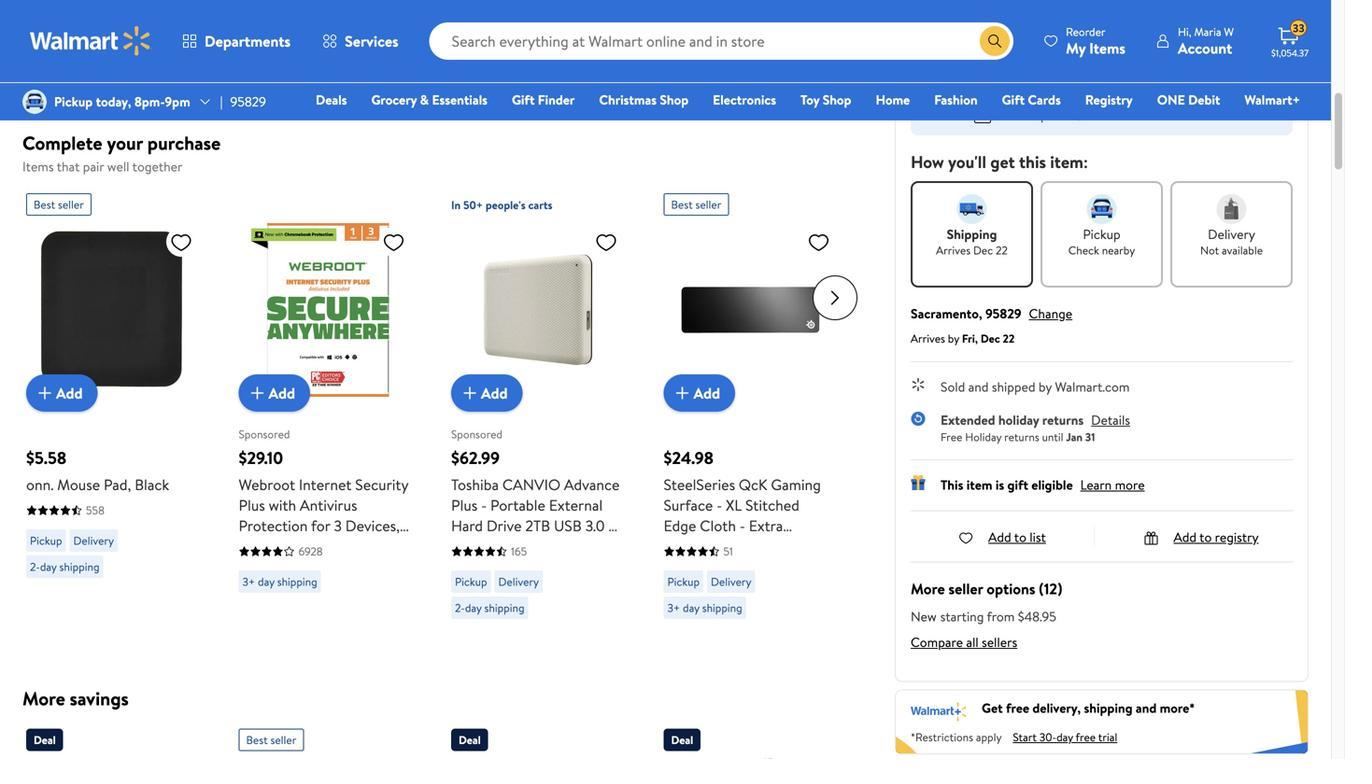 Task type: vqa. For each thing, say whether or not it's contained in the screenshot.


Task type: locate. For each thing, give the bounding box(es) containing it.
1 horizontal spatial 2-
[[455, 600, 465, 616]]

0 vertical spatial and
[[968, 378, 989, 396]]

1 vertical spatial 3+
[[667, 600, 680, 616]]

shipping arrives dec 22
[[936, 225, 1008, 258]]

deal
[[34, 732, 56, 748], [459, 732, 481, 748], [671, 732, 693, 748]]

sponsored up $62.99
[[451, 426, 502, 442]]

by right the shipped on the right
[[1039, 378, 1052, 396]]

3-
[[1002, 105, 1013, 124]]

hi, maria w account
[[1178, 24, 1234, 58]]

$5.58 onn. mouse pad, black
[[26, 446, 169, 495]]

pair
[[83, 157, 104, 176]]

- left xl
[[717, 495, 722, 516]]

2 horizontal spatial add to cart image
[[671, 382, 694, 404]]

22 up sacramento, 95829 change arrives by fri, dec 22
[[996, 242, 1008, 258]]

arrives down intent image for shipping
[[936, 242, 971, 258]]

that
[[57, 157, 80, 176]]

0 horizontal spatial deal
[[34, 732, 56, 748]]

arrives inside "shipping arrives dec 22"
[[936, 242, 971, 258]]

shipping down 165
[[484, 600, 524, 616]]

1 horizontal spatial 3+ day shipping
[[667, 600, 742, 616]]

shop right toy
[[823, 91, 851, 109]]

0 vertical spatial 3+
[[242, 574, 255, 590]]

plus for $62.99
[[451, 495, 478, 516]]

- left portable at bottom
[[481, 495, 487, 516]]

1 vertical spatial by
[[1039, 378, 1052, 396]]

dec right fri,
[[981, 330, 1000, 346]]

add to cart image for $24.98
[[671, 382, 694, 404]]

available
[[1222, 242, 1263, 258]]

steelseries qck gaming surface - xl stitched edge cloth - extra durable - sized to cover desks image
[[664, 223, 837, 397]]

2 horizontal spatial best
[[671, 197, 693, 212]]

pickup down white
[[455, 574, 487, 590]]

dec
[[973, 242, 993, 258], [981, 330, 1000, 346]]

gift finder
[[512, 91, 575, 109]]

usb-
[[588, 536, 622, 557], [492, 557, 525, 577]]

2 horizontal spatial and
[[1136, 699, 1157, 717]]

0 horizontal spatial by
[[948, 330, 959, 346]]

free right get at the right bottom
[[1006, 699, 1029, 717]]

usb- down drive
[[492, 557, 525, 577]]

0 vertical spatial more
[[911, 578, 945, 599]]

0 horizontal spatial more
[[22, 686, 65, 712]]

3 product group from the left
[[451, 186, 625, 627]]

1 vertical spatial items
[[22, 157, 54, 176]]

gift left cards
[[1002, 91, 1025, 109]]

1 horizontal spatial items
[[1089, 38, 1125, 58]]

plan up 3-year plan - $6.00
[[1040, 75, 1064, 94]]

walmart.com
[[1055, 378, 1130, 396]]

1 shop from the left
[[660, 91, 689, 109]]

pickup down intent image for pickup
[[1083, 225, 1121, 243]]

add to registry button
[[1144, 528, 1259, 546]]

*restrictions
[[911, 730, 973, 745]]

sponsored
[[239, 426, 290, 442], [451, 426, 502, 442]]

and left more*
[[1136, 699, 1157, 717]]

2 shop from the left
[[823, 91, 851, 109]]

2 horizontal spatial deal
[[671, 732, 693, 748]]

more
[[1115, 476, 1145, 494]]

hi,
[[1178, 24, 1191, 40]]

add to cart image up $62.99
[[459, 382, 481, 404]]

how
[[911, 150, 944, 173]]

walmart+ link
[[1236, 90, 1309, 110]]

canvio
[[502, 474, 560, 495]]

check
[[1068, 242, 1099, 258]]

start 30-day free trial
[[1013, 730, 1117, 745]]

3+ day shipping down 6928
[[242, 574, 317, 590]]

1 vertical spatial free
[[1076, 730, 1096, 745]]

shipping down 51
[[702, 600, 742, 616]]

1 gift from the left
[[512, 91, 535, 109]]

1 add button from the left
[[26, 375, 98, 412]]

gift for gift finder
[[512, 91, 535, 109]]

and inside banner
[[1136, 699, 1157, 717]]

by left fri,
[[948, 330, 959, 346]]

3+ down desks
[[667, 600, 680, 616]]

items right my
[[1089, 38, 1125, 58]]

3-Year plan - $6.00 checkbox
[[974, 106, 991, 123]]

delivery down 165
[[498, 574, 539, 590]]

1 horizontal spatial more
[[911, 578, 945, 599]]

get
[[990, 150, 1015, 173]]

pickup inside pickup check nearby
[[1083, 225, 1121, 243]]

delivery inside the delivery not available
[[1208, 225, 1255, 243]]

0 vertical spatial by
[[948, 330, 959, 346]]

seller
[[58, 197, 84, 212], [695, 197, 721, 212], [948, 578, 983, 599], [270, 732, 296, 748]]

30-
[[1039, 730, 1056, 745]]

Walmart Site-Wide search field
[[429, 22, 1013, 60]]

1 horizontal spatial free
[[1076, 730, 1096, 745]]

8pm-
[[134, 92, 165, 111]]

windows/chrome/macos/android/apple
[[239, 557, 507, 577]]

webroot internet security plus with antivirus protection for 3 devices, 1-year subscription – windows/chrome/macos/android/apple ios [box] image
[[239, 223, 412, 397]]

compare
[[911, 633, 963, 651]]

add button for sponsored
[[451, 375, 523, 412]]

this
[[941, 476, 963, 494]]

add to favorites list, onn. mouse pad, black image
[[170, 231, 192, 254]]

1 horizontal spatial by
[[1039, 378, 1052, 396]]

walmart plus image
[[911, 699, 967, 722]]

1 horizontal spatial sponsored
[[451, 426, 502, 442]]

add a protection plan what's covered
[[974, 33, 1192, 51]]

plus for $29.10
[[239, 495, 265, 516]]

4 product group from the left
[[664, 186, 837, 627]]

1 horizontal spatial shop
[[823, 91, 851, 109]]

1 vertical spatial 2-day shipping
[[455, 600, 524, 616]]

95829 left change
[[985, 304, 1021, 322]]

add up $24.98
[[694, 383, 720, 403]]

free left "trial"
[[1076, 730, 1096, 745]]

add to cart image up $29.10
[[246, 382, 269, 404]]

more left savings
[[22, 686, 65, 712]]

2 product group from the left
[[239, 186, 507, 627]]

change
[[1029, 304, 1072, 322]]

subscription
[[279, 536, 359, 557]]

portable
[[490, 495, 545, 516]]

3+ day shipping down desks
[[667, 600, 742, 616]]

$1,054.37
[[1271, 47, 1309, 59]]

delivery not available
[[1200, 225, 1263, 258]]

2 gift from the left
[[1002, 91, 1025, 109]]

add left a
[[974, 33, 998, 51]]

1 vertical spatial 22
[[1003, 330, 1015, 346]]

2-Year plan - $4.20 checkbox
[[974, 76, 991, 93]]

gift left finder
[[512, 91, 535, 109]]

1 horizontal spatial best
[[246, 732, 268, 748]]

year
[[1013, 75, 1037, 94], [1013, 105, 1037, 124], [248, 536, 276, 557]]

2 horizontal spatial 2-
[[1002, 75, 1013, 94]]

1 horizontal spatial deal
[[459, 732, 481, 748]]

1 vertical spatial arrives
[[911, 330, 945, 346]]

shop right christmas
[[660, 91, 689, 109]]

95829 inside sacramento, 95829 change arrives by fri, dec 22
[[985, 304, 1021, 322]]

2-day shipping down a in the bottom of the page
[[455, 600, 524, 616]]

day down the "delivery,"
[[1056, 730, 1073, 745]]

essentials
[[432, 91, 488, 109]]

2 add to cart image from the left
[[459, 382, 481, 404]]

1 vertical spatial more
[[22, 686, 65, 712]]

1 vertical spatial 2-
[[30, 559, 40, 575]]

returns left 31
[[1042, 411, 1084, 429]]

in 50+ people's carts
[[451, 197, 552, 213]]

0 vertical spatial year
[[1013, 75, 1037, 94]]

1 vertical spatial plan
[[1040, 75, 1064, 94]]

165
[[511, 544, 527, 559]]

shop for christmas shop
[[660, 91, 689, 109]]

add button up $24.98
[[664, 375, 735, 412]]

what's covered button
[[1105, 33, 1192, 51]]

items left that
[[22, 157, 54, 176]]

- left "extra"
[[740, 516, 745, 536]]

all
[[966, 633, 979, 651]]

0 horizontal spatial to
[[764, 536, 778, 557]]

0 horizontal spatial 3+
[[242, 574, 255, 590]]

add button
[[26, 375, 98, 412], [239, 375, 310, 412], [451, 375, 523, 412], [664, 375, 735, 412]]

2 vertical spatial and
[[1136, 699, 1157, 717]]

0 horizontal spatial 2-day shipping
[[30, 559, 99, 575]]

sponsored inside "sponsored $62.99 toshiba canvio advance plus - portable external hard drive 2tb usb 3.0 - white (includes both usb- a and usb-c cables)"
[[451, 426, 502, 442]]

logitech g305 wireless gaming mouse, 12,000 dpi, lightweight, 6 programmable buttons, black - image 5 of 10 image
[[32, 0, 141, 55]]

black
[[135, 474, 169, 495]]

1 plus from the left
[[239, 495, 265, 516]]

2 sponsored from the left
[[451, 426, 502, 442]]

0 horizontal spatial free
[[1006, 699, 1029, 717]]

arrives down sacramento,
[[911, 330, 945, 346]]

to right sized
[[764, 536, 778, 557]]

0 vertical spatial 2-day shipping
[[30, 559, 99, 575]]

2-day shipping down 558
[[30, 559, 99, 575]]

3
[[334, 516, 342, 536]]

0 vertical spatial plan
[[1074, 33, 1098, 51]]

0 vertical spatial dec
[[973, 242, 993, 258]]

by
[[948, 330, 959, 346], [1039, 378, 1052, 396]]

arrives
[[936, 242, 971, 258], [911, 330, 945, 346]]

2 plus from the left
[[451, 495, 478, 516]]

gifting made easy image
[[911, 475, 926, 490]]

558
[[86, 503, 104, 518]]

0 horizontal spatial and
[[465, 557, 488, 577]]

22 inside "shipping arrives dec 22"
[[996, 242, 1008, 258]]

steelseries
[[664, 474, 735, 495]]

more up new
[[911, 578, 945, 599]]

hard
[[451, 516, 483, 536]]

22 inside sacramento, 95829 change arrives by fri, dec 22
[[1003, 330, 1015, 346]]

delivery down 558
[[73, 533, 114, 549]]

1 vertical spatial and
[[465, 557, 488, 577]]

security
[[355, 474, 408, 495]]

2- down a in the bottom of the page
[[455, 600, 465, 616]]

intent image for pickup image
[[1087, 194, 1117, 224]]

more for more seller options (12) new starting from $48.95 compare all sellers
[[911, 578, 945, 599]]

0 vertical spatial items
[[1089, 38, 1125, 58]]

sponsored up $29.10
[[239, 426, 290, 442]]

0 horizontal spatial items
[[22, 157, 54, 176]]

add to cart image
[[246, 382, 269, 404], [459, 382, 481, 404], [671, 382, 694, 404]]

and right sold
[[968, 378, 989, 396]]

1 horizontal spatial add to cart image
[[459, 382, 481, 404]]

1 horizontal spatial best seller
[[246, 732, 296, 748]]

more for more savings
[[22, 686, 65, 712]]

add button up $62.99
[[451, 375, 523, 412]]

cloth
[[700, 516, 736, 536]]

2 vertical spatial year
[[248, 536, 276, 557]]

0 horizontal spatial gift
[[512, 91, 535, 109]]

your
[[107, 130, 143, 156]]

0 horizontal spatial best seller
[[34, 197, 84, 212]]

shipping up "trial"
[[1084, 699, 1133, 717]]

1 horizontal spatial plus
[[451, 495, 478, 516]]

and inside "sponsored $62.99 toshiba canvio advance plus - portable external hard drive 2tb usb 3.0 - white (includes both usb- a and usb-c cables)"
[[465, 557, 488, 577]]

1 product group from the left
[[26, 186, 200, 627]]

2 horizontal spatial best seller
[[671, 197, 721, 212]]

fashion
[[934, 91, 978, 109]]

to left 'registry'
[[1199, 528, 1212, 546]]

pickup down next image on the left
[[54, 92, 93, 111]]

plan down 2-year plan - $4.20
[[1040, 105, 1064, 124]]

3 add button from the left
[[451, 375, 523, 412]]

2 horizontal spatial to
[[1199, 528, 1212, 546]]

more inside more seller options (12) new starting from $48.95 compare all sellers
[[911, 578, 945, 599]]

to for registry
[[1199, 528, 1212, 546]]

2-
[[1002, 75, 1013, 94], [30, 559, 40, 575], [455, 600, 465, 616]]

registry link
[[1077, 90, 1141, 110]]

50+
[[463, 197, 483, 213]]

product group containing $29.10
[[239, 186, 507, 627]]

year inside sponsored $29.10 webroot internet security plus with antivirus protection for 3 devices, 1-year subscription – windows/chrome/macos/android/apple ios [box]
[[248, 536, 276, 557]]

product group
[[26, 186, 200, 627], [239, 186, 507, 627], [451, 186, 625, 627], [664, 186, 837, 627]]

toshiba canvio advance plus - portable external hard drive 2tb usb 3.0 - white (includes both usb-a and usb-c cables) image
[[451, 223, 625, 397]]

sponsored for $62.99
[[451, 426, 502, 442]]

1 horizontal spatial 3+
[[667, 600, 680, 616]]

0 horizontal spatial plus
[[239, 495, 265, 516]]

get
[[982, 699, 1003, 717]]

sponsored inside sponsored $29.10 webroot internet security plus with antivirus protection for 3 devices, 1-year subscription – windows/chrome/macos/android/apple ios [box]
[[239, 426, 290, 442]]

1 add to cart image from the left
[[246, 382, 269, 404]]

$24.98 steelseries qck gaming surface - xl stitched edge cloth - extra durable - sized to cover desks
[[664, 446, 821, 577]]

1 horizontal spatial 2-day shipping
[[455, 600, 524, 616]]

day down white
[[465, 600, 482, 616]]

dec inside "shipping arrives dec 22"
[[973, 242, 993, 258]]

returns left 'until'
[[1004, 429, 1039, 445]]

(includes
[[493, 536, 551, 557]]

add to favorites list, toshiba canvio advance plus - portable external hard drive 2tb usb 3.0 - white (includes both usb-a and usb-c cables) image
[[595, 231, 617, 254]]

sacramento, 95829 change arrives by fri, dec 22
[[911, 304, 1072, 346]]

1 horizontal spatial returns
[[1042, 411, 1084, 429]]

1 sponsored from the left
[[239, 426, 290, 442]]

22 right fri,
[[1003, 330, 1015, 346]]

to
[[1014, 528, 1026, 546], [1199, 528, 1212, 546], [764, 536, 778, 557]]

-
[[1067, 75, 1072, 94], [1067, 105, 1072, 124], [481, 495, 487, 516], [717, 495, 722, 516], [608, 516, 614, 536], [740, 516, 745, 536], [718, 536, 724, 557]]

1 horizontal spatial gift
[[1002, 91, 1025, 109]]

1 horizontal spatial and
[[968, 378, 989, 396]]

0 vertical spatial 22
[[996, 242, 1008, 258]]

ios
[[239, 577, 262, 598]]

–
[[363, 536, 371, 557]]

add to list button
[[958, 528, 1046, 546]]

0 horizontal spatial best
[[34, 197, 55, 212]]

0 horizontal spatial 95829
[[230, 92, 266, 111]]

0 horizontal spatial shop
[[660, 91, 689, 109]]

add button up $29.10
[[239, 375, 310, 412]]

2- right 2-year plan - $4.20 checkbox
[[1002, 75, 1013, 94]]

pickup down onn.
[[30, 533, 62, 549]]

2 vertical spatial plan
[[1040, 105, 1064, 124]]

walmart image
[[30, 26, 151, 56]]

details button
[[1091, 411, 1130, 429]]

dec down intent image for shipping
[[973, 242, 993, 258]]

to left list
[[1014, 528, 1026, 546]]

1 vertical spatial dec
[[981, 330, 1000, 346]]

options
[[987, 578, 1035, 599]]

best seller for $24.98
[[671, 197, 721, 212]]

more savings
[[22, 686, 129, 712]]

2 deal from the left
[[459, 732, 481, 748]]

grocery & essentials
[[371, 91, 488, 109]]

mouse
[[57, 474, 100, 495]]

complete
[[22, 130, 102, 156]]

95829 right |
[[230, 92, 266, 111]]

best seller
[[34, 197, 84, 212], [671, 197, 721, 212], [246, 732, 296, 748]]

usb- right the both
[[588, 536, 622, 557]]

0 horizontal spatial 3+ day shipping
[[242, 574, 317, 590]]

add to cart image up $24.98
[[671, 382, 694, 404]]

webroot
[[239, 474, 295, 495]]

deals link
[[307, 90, 355, 110]]

1 vertical spatial year
[[1013, 105, 1037, 124]]

0 horizontal spatial add to cart image
[[246, 382, 269, 404]]

2 add button from the left
[[239, 375, 310, 412]]

get free delivery, shipping and more*
[[982, 699, 1195, 717]]

2 vertical spatial 2-
[[455, 600, 465, 616]]

2- down onn.
[[30, 559, 40, 575]]

add button up $5.58
[[26, 375, 98, 412]]

plus up white
[[451, 495, 478, 516]]

 image
[[22, 90, 47, 114]]

33
[[1293, 20, 1305, 36]]

0 horizontal spatial sponsored
[[239, 426, 290, 442]]

1 vertical spatial 95829
[[985, 304, 1021, 322]]

1 horizontal spatial to
[[1014, 528, 1026, 546]]

get free delivery, shipping and more* banner
[[895, 690, 1309, 755]]

registry
[[1085, 91, 1133, 109]]

plus inside "sponsored $62.99 toshiba canvio advance plus - portable external hard drive 2tb usb 3.0 - white (includes both usb- a and usb-c cables)"
[[451, 495, 478, 516]]

sellers
[[982, 633, 1017, 651]]

0 vertical spatial 95829
[[230, 92, 266, 111]]

plan left what's at top right
[[1074, 33, 1098, 51]]

today,
[[96, 92, 131, 111]]

0 vertical spatial arrives
[[936, 242, 971, 258]]

dec inside sacramento, 95829 change arrives by fri, dec 22
[[981, 330, 1000, 346]]

3+ left [box] at the bottom left
[[242, 574, 255, 590]]

white
[[451, 536, 489, 557]]

4 add button from the left
[[664, 375, 735, 412]]

delivery down intent image for delivery
[[1208, 225, 1255, 243]]

- left $6.00
[[1067, 105, 1072, 124]]

3 add to cart image from the left
[[671, 382, 694, 404]]

add to list
[[988, 528, 1046, 546]]

list
[[1030, 528, 1046, 546]]

day down desks
[[683, 600, 699, 616]]

plus inside sponsored $29.10 webroot internet security plus with antivirus protection for 3 devices, 1-year subscription – windows/chrome/macos/android/apple ios [box]
[[239, 495, 265, 516]]

and right a in the bottom of the page
[[465, 557, 488, 577]]

1 horizontal spatial 95829
[[985, 304, 1021, 322]]

w
[[1224, 24, 1234, 40]]

0 horizontal spatial usb-
[[492, 557, 525, 577]]

plus left with
[[239, 495, 265, 516]]

add to favorites list, steelseries qck gaming surface - xl stitched edge cloth - extra durable - sized to cover desks image
[[807, 231, 830, 254]]

product group containing $24.98
[[664, 186, 837, 627]]



Task type: describe. For each thing, give the bounding box(es) containing it.
change button
[[1029, 304, 1072, 322]]

deals
[[316, 91, 347, 109]]

grocery
[[371, 91, 417, 109]]

add to cart image for sponsored
[[459, 382, 481, 404]]

one debit
[[1157, 91, 1220, 109]]

together
[[132, 157, 183, 176]]

extended holiday returns details free holiday returns until jan 31
[[941, 411, 1130, 445]]

$48.95
[[1018, 607, 1056, 626]]

sold and shipped by walmart.com
[[941, 378, 1130, 396]]

1 deal from the left
[[34, 732, 56, 748]]

extended
[[941, 411, 995, 429]]

people's
[[486, 197, 526, 213]]

add to cart image
[[34, 382, 56, 404]]

- right the 3.0
[[608, 516, 614, 536]]

for
[[311, 516, 330, 536]]

you'll
[[948, 150, 986, 173]]

shipping down 6928
[[277, 574, 317, 590]]

christmas shop link
[[591, 90, 697, 110]]

this
[[1019, 150, 1046, 173]]

add button for $24.98
[[664, 375, 735, 412]]

holiday
[[965, 429, 1002, 445]]

next image image
[[77, 72, 92, 86]]

registry
[[1215, 528, 1259, 546]]

one debit link
[[1149, 90, 1229, 110]]

free
[[941, 429, 962, 445]]

gaming
[[771, 474, 821, 495]]

1 horizontal spatial usb-
[[588, 536, 622, 557]]

6928
[[298, 544, 323, 559]]

shipping down 558
[[59, 559, 99, 575]]

3 deal from the left
[[671, 732, 693, 748]]

starting
[[940, 607, 984, 626]]

day down protection
[[258, 574, 274, 590]]

onn. mouse pad, black image
[[26, 223, 200, 397]]

plan for $6.00
[[1040, 105, 1064, 124]]

more seller options (12) new starting from $48.95 compare all sellers
[[911, 578, 1062, 651]]

extra
[[749, 516, 783, 536]]

this item is gift eligible learn more
[[941, 476, 1145, 494]]

how you'll get this item:
[[911, 150, 1088, 173]]

$6.00
[[1075, 105, 1107, 124]]

$29.10
[[239, 446, 283, 470]]

external
[[549, 495, 603, 516]]

add up $29.10
[[269, 383, 295, 403]]

wpp logo image
[[926, 31, 959, 65]]

one
[[1157, 91, 1185, 109]]

product group containing $62.99
[[451, 186, 625, 627]]

a
[[1001, 33, 1007, 51]]

edge
[[664, 516, 696, 536]]

3-year plan - $6.00
[[1002, 105, 1107, 124]]

day inside get free delivery, shipping and more* banner
[[1056, 730, 1073, 745]]

maria
[[1194, 24, 1221, 40]]

intent image for shipping image
[[957, 194, 987, 224]]

my
[[1066, 38, 1086, 58]]

1-
[[239, 536, 248, 557]]

year for 2-
[[1013, 75, 1037, 94]]

gift finder link
[[503, 90, 583, 110]]

c
[[525, 557, 536, 577]]

in
[[451, 197, 461, 213]]

items inside reorder my items
[[1089, 38, 1125, 58]]

plan for $4.20
[[1040, 75, 1064, 94]]

toshiba
[[451, 474, 499, 495]]

intent image for delivery image
[[1217, 194, 1246, 224]]

arrives inside sacramento, 95829 change arrives by fri, dec 22
[[911, 330, 945, 346]]

add left list
[[988, 528, 1011, 546]]

95829 for sacramento,
[[985, 304, 1021, 322]]

shipping inside banner
[[1084, 699, 1133, 717]]

durable
[[664, 536, 715, 557]]

account
[[1178, 38, 1232, 58]]

add to favorites list, webroot internet security plus with antivirus protection for 3 devices, 1-year subscription – windows/chrome/macos/android/apple ios [box] image
[[382, 231, 405, 254]]

home
[[876, 91, 910, 109]]

services button
[[306, 19, 414, 64]]

learn
[[1080, 476, 1112, 494]]

0 vertical spatial free
[[1006, 699, 1029, 717]]

internet
[[299, 474, 352, 495]]

next slide for complete your purchase list image
[[813, 276, 857, 320]]

with
[[269, 495, 296, 516]]

what's
[[1105, 33, 1143, 51]]

by inside sacramento, 95829 change arrives by fri, dec 22
[[948, 330, 959, 346]]

51
[[723, 544, 733, 559]]

to inside $24.98 steelseries qck gaming surface - xl stitched edge cloth - extra durable - sized to cover desks
[[764, 536, 778, 557]]

to for list
[[1014, 528, 1026, 546]]

95829 for |
[[230, 92, 266, 111]]

0 horizontal spatial returns
[[1004, 429, 1039, 445]]

electronics link
[[704, 90, 785, 110]]

savings
[[70, 686, 129, 712]]

0 horizontal spatial 2-
[[30, 559, 40, 575]]

add button for $5.58
[[26, 375, 98, 412]]

reorder my items
[[1066, 24, 1125, 58]]

apply
[[976, 730, 1002, 745]]

desks
[[664, 557, 702, 577]]

gift
[[1007, 476, 1028, 494]]

shop for toy shop
[[823, 91, 851, 109]]

pad,
[[104, 474, 131, 495]]

sacramento,
[[911, 304, 982, 322]]

departments button
[[166, 19, 306, 64]]

search icon image
[[987, 34, 1002, 49]]

devices,
[[345, 516, 400, 536]]

until
[[1042, 429, 1063, 445]]

year for 3-
[[1013, 105, 1037, 124]]

debit
[[1188, 91, 1220, 109]]

shipping
[[947, 225, 997, 243]]

carts
[[528, 197, 552, 213]]

stitched
[[745, 495, 799, 516]]

day down onn.
[[40, 559, 57, 575]]

$4.20
[[1075, 75, 1107, 94]]

add up $5.58
[[56, 383, 83, 403]]

is
[[996, 476, 1004, 494]]

product group containing $5.58
[[26, 186, 200, 627]]

toy shop
[[801, 91, 851, 109]]

Search search field
[[429, 22, 1013, 60]]

*restrictions apply
[[911, 730, 1002, 745]]

departments
[[205, 31, 291, 51]]

christmas shop
[[599, 91, 689, 109]]

0 vertical spatial 2-
[[1002, 75, 1013, 94]]

add left 'registry'
[[1174, 528, 1197, 546]]

9pm
[[165, 92, 190, 111]]

covered
[[1146, 33, 1192, 51]]

- left $4.20
[[1067, 75, 1072, 94]]

0 vertical spatial 3+ day shipping
[[242, 574, 317, 590]]

cards
[[1028, 91, 1061, 109]]

item
[[966, 476, 992, 494]]

pickup down 'durable'
[[667, 574, 700, 590]]

1 vertical spatial 3+ day shipping
[[667, 600, 742, 616]]

best for $5.58
[[34, 197, 55, 212]]

delivery down 51
[[711, 574, 751, 590]]

items inside complete your purchase items that pair well together
[[22, 157, 54, 176]]

usb
[[554, 516, 582, 536]]

seller inside more seller options (12) new starting from $48.95 compare all sellers
[[948, 578, 983, 599]]

best for $24.98
[[671, 197, 693, 212]]

sponsored for $29.10
[[239, 426, 290, 442]]

sold
[[941, 378, 965, 396]]

sponsored $62.99 toshiba canvio advance plus - portable external hard drive 2tb usb 3.0 - white (includes both usb- a and usb-c cables)
[[451, 426, 622, 577]]

pickup check nearby
[[1068, 225, 1135, 258]]

- left sized
[[718, 536, 724, 557]]

complete your purchase items that pair well together
[[22, 130, 221, 176]]

best seller for $5.58
[[34, 197, 84, 212]]

|
[[220, 92, 223, 111]]

gift for gift cards
[[1002, 91, 1025, 109]]

2-year plan - $4.20
[[1002, 75, 1107, 94]]

add up $62.99
[[481, 383, 508, 403]]

new
[[911, 607, 937, 626]]

3.0
[[585, 516, 605, 536]]

fri,
[[962, 330, 978, 346]]



